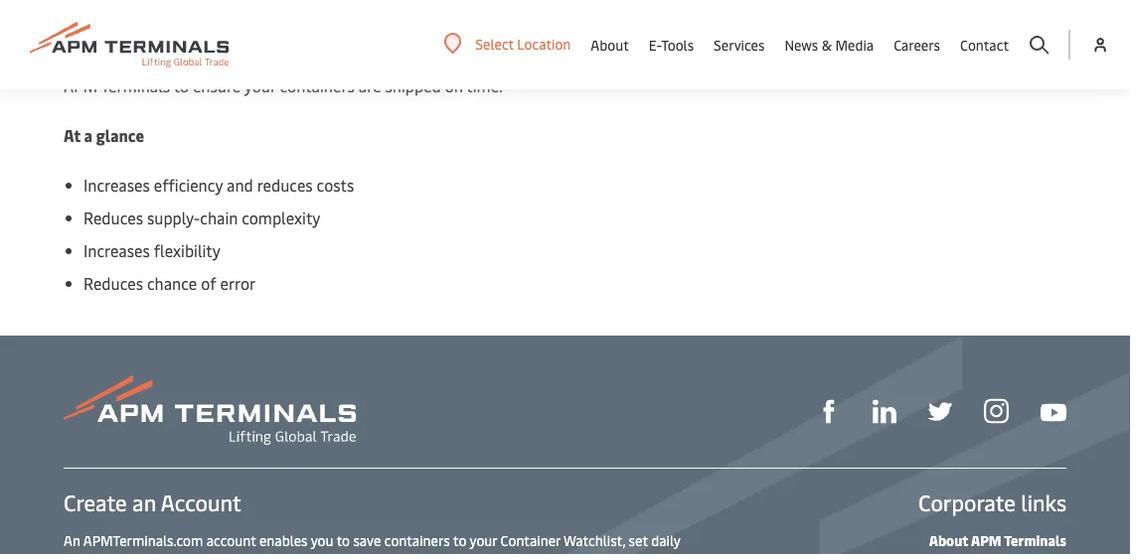 Task type: describe. For each thing, give the bounding box(es) containing it.
error
[[220, 273, 256, 294]]

about apm terminals link
[[929, 531, 1067, 550]]

part
[[308, 25, 338, 47]]

apmt footer logo image
[[64, 376, 356, 446]]

efficiency
[[154, 175, 223, 196]]

containers inside removing the need to first deliver part of the shipment to an inland storage depot reduces logistics complexity, transport costs and storage costs. in fact, you have just one contact at apm terminals to ensure your containers are shipped on time.
[[280, 75, 355, 96]]

2 the from the left
[[361, 25, 385, 47]]

you tube link
[[1041, 398, 1067, 423]]

instagram link
[[984, 397, 1009, 424]]

1 vertical spatial costs
[[317, 175, 354, 196]]

0 horizontal spatial storage
[[354, 50, 408, 72]]

account
[[161, 488, 241, 518]]

to up in at left top
[[459, 25, 474, 47]]

corporate
[[919, 488, 1016, 518]]

logistics
[[64, 50, 122, 72]]

costs inside removing the need to first deliver part of the shipment to an inland storage depot reduces logistics complexity, transport costs and storage costs. in fact, you have just one contact at apm terminals to ensure your containers are shipped on time.
[[282, 50, 319, 72]]

one
[[606, 50, 632, 72]]

daily
[[651, 531, 681, 550]]

supply-
[[147, 207, 200, 229]]

in
[[456, 50, 469, 72]]

save
[[353, 531, 381, 550]]

0 horizontal spatial an
[[132, 488, 156, 518]]

at
[[64, 125, 81, 146]]

at
[[694, 50, 708, 72]]

about
[[929, 531, 969, 550]]

1 horizontal spatial terminals
[[1005, 531, 1067, 550]]

about apm terminals
[[929, 531, 1067, 550]]

0 horizontal spatial and
[[227, 175, 253, 196]]

1 horizontal spatial storage
[[547, 25, 601, 47]]

corporate links
[[919, 488, 1067, 518]]

account
[[207, 531, 256, 550]]

removing
[[64, 25, 134, 47]]

an
[[64, 531, 80, 550]]

1 vertical spatial apm
[[971, 531, 1002, 550]]

terminals inside removing the need to first deliver part of the shipment to an inland storage depot reduces logistics complexity, transport costs and storage costs. in fact, you have just one contact at apm terminals to ensure your containers are shipped on time.
[[101, 75, 170, 96]]

linkedin__x28_alt_x29__3_ link
[[873, 397, 897, 424]]

facebook image
[[817, 400, 841, 424]]

select location button
[[444, 33, 571, 55]]

reduces inside removing the need to first deliver part of the shipment to an inland storage depot reduces logistics complexity, transport costs and storage costs. in fact, you have just one contact at apm terminals to ensure your containers are shipped on time.
[[650, 25, 706, 47]]

an apmterminals.com account enables you to save containers to your container watchlist, set daily
[[64, 531, 724, 555]]

reduces supply-chain complexity
[[84, 207, 321, 229]]

create an account
[[64, 488, 241, 518]]

containers inside "an apmterminals.com account enables you to save containers to your container watchlist, set daily"
[[385, 531, 450, 550]]

links
[[1022, 488, 1067, 518]]

shipped
[[385, 75, 441, 96]]

increases for increases flexibility
[[84, 240, 150, 262]]

removing the need to first deliver part of the shipment to an inland storage depot reduces logistics complexity, transport costs and storage costs. in fact, you have just one contact at apm terminals to ensure your containers are shipped on time.
[[64, 25, 708, 96]]

are
[[359, 75, 381, 96]]

transport
[[211, 50, 278, 72]]

of inside removing the need to first deliver part of the shipment to an inland storage depot reduces logistics complexity, transport costs and storage costs. in fact, you have just one contact at apm terminals to ensure your containers are shipped on time.
[[342, 25, 357, 47]]

your inside removing the need to first deliver part of the shipment to an inland storage depot reduces logistics complexity, transport costs and storage costs. in fact, you have just one contact at apm terminals to ensure your containers are shipped on time.
[[244, 75, 276, 96]]

1 the from the left
[[138, 25, 162, 47]]

deliver
[[257, 25, 305, 47]]



Task type: locate. For each thing, give the bounding box(es) containing it.
you right enables
[[311, 531, 334, 550]]

first
[[223, 25, 253, 47]]

you inside "an apmterminals.com account enables you to save containers to your container watchlist, set daily"
[[311, 531, 334, 550]]

to left first
[[204, 25, 219, 47]]

select location
[[476, 34, 571, 53]]

and inside removing the need to first deliver part of the shipment to an inland storage depot reduces logistics complexity, transport costs and storage costs. in fact, you have just one contact at apm terminals to ensure your containers are shipped on time.
[[323, 50, 350, 72]]

0 vertical spatial costs
[[282, 50, 319, 72]]

reduces for reduces chance of error
[[84, 273, 143, 294]]

increases flexibility
[[84, 240, 221, 262]]

0 vertical spatial containers
[[280, 75, 355, 96]]

select
[[476, 34, 514, 53]]

to
[[204, 25, 219, 47], [459, 25, 474, 47], [174, 75, 189, 96], [337, 531, 350, 550], [453, 531, 467, 550]]

location
[[517, 34, 571, 53]]

watchlist,
[[564, 531, 626, 550]]

fill 44 link
[[929, 397, 953, 424]]

time.
[[467, 75, 503, 96]]

1 horizontal spatial reduces
[[650, 25, 706, 47]]

you inside removing the need to first deliver part of the shipment to an inland storage depot reduces logistics complexity, transport costs and storage costs. in fact, you have just one contact at apm terminals to ensure your containers are shipped on time.
[[508, 50, 534, 72]]

1 vertical spatial and
[[227, 175, 253, 196]]

1 vertical spatial reduces
[[257, 175, 313, 196]]

costs.
[[411, 50, 452, 72]]

reduces for reduces supply-chain complexity
[[84, 207, 143, 229]]

1 horizontal spatial your
[[470, 531, 497, 550]]

of
[[342, 25, 357, 47], [201, 273, 216, 294]]

costs up complexity
[[317, 175, 354, 196]]

chance
[[147, 273, 197, 294]]

an inside removing the need to first deliver part of the shipment to an inland storage depot reduces logistics complexity, transport costs and storage costs. in fact, you have just one contact at apm terminals to ensure your containers are shipped on time.
[[478, 25, 495, 47]]

1 reduces from the top
[[84, 207, 143, 229]]

at a glance
[[64, 125, 144, 146]]

0 horizontal spatial you
[[311, 531, 334, 550]]

1 vertical spatial containers
[[385, 531, 450, 550]]

apm down logistics
[[64, 75, 98, 96]]

to left save
[[337, 531, 350, 550]]

an up apmterminals.com
[[132, 488, 156, 518]]

chain
[[200, 207, 238, 229]]

set
[[629, 531, 648, 550]]

your down transport
[[244, 75, 276, 96]]

need
[[166, 25, 201, 47]]

0 vertical spatial reduces
[[84, 207, 143, 229]]

inland
[[499, 25, 543, 47]]

storage
[[547, 25, 601, 47], [354, 50, 408, 72]]

the up complexity,
[[138, 25, 162, 47]]

your left container
[[470, 531, 497, 550]]

youtube image
[[1041, 404, 1067, 422]]

twitter image
[[929, 400, 953, 424]]

reduces chance of error
[[84, 273, 256, 294]]

increases up reduces chance of error
[[84, 240, 150, 262]]

0 horizontal spatial containers
[[280, 75, 355, 96]]

linkedin image
[[873, 400, 897, 424]]

terminals
[[101, 75, 170, 96], [1005, 531, 1067, 550]]

your
[[244, 75, 276, 96], [470, 531, 497, 550]]

instagram image
[[984, 399, 1009, 424]]

fact,
[[473, 50, 505, 72]]

0 vertical spatial your
[[244, 75, 276, 96]]

shipment
[[389, 25, 455, 47]]

create
[[64, 488, 127, 518]]

increases
[[84, 175, 150, 196], [84, 240, 150, 262]]

glance
[[96, 125, 144, 146]]

terminals down complexity,
[[101, 75, 170, 96]]

terminals down links in the right bottom of the page
[[1005, 531, 1067, 550]]

costs down 'deliver'
[[282, 50, 319, 72]]

apm
[[64, 75, 98, 96], [971, 531, 1002, 550]]

1 vertical spatial reduces
[[84, 273, 143, 294]]

1 horizontal spatial apm
[[971, 531, 1002, 550]]

increases efficiency and reduces costs
[[84, 175, 354, 196]]

containers right save
[[385, 531, 450, 550]]

0 vertical spatial of
[[342, 25, 357, 47]]

have
[[538, 50, 572, 72]]

1 horizontal spatial of
[[342, 25, 357, 47]]

flexibility
[[154, 240, 221, 262]]

an
[[478, 25, 495, 47], [132, 488, 156, 518]]

just
[[576, 50, 602, 72]]

0 horizontal spatial of
[[201, 273, 216, 294]]

1 horizontal spatial containers
[[385, 531, 450, 550]]

1 vertical spatial storage
[[354, 50, 408, 72]]

reduces up the contact
[[650, 25, 706, 47]]

1 vertical spatial of
[[201, 273, 216, 294]]

and up chain
[[227, 175, 253, 196]]

a
[[84, 125, 93, 146]]

1 horizontal spatial an
[[478, 25, 495, 47]]

1 vertical spatial your
[[470, 531, 497, 550]]

0 vertical spatial reduces
[[650, 25, 706, 47]]

reduces up the increases flexibility
[[84, 207, 143, 229]]

1 vertical spatial you
[[311, 531, 334, 550]]

containers down part
[[280, 75, 355, 96]]

containers
[[280, 75, 355, 96], [385, 531, 450, 550]]

0 vertical spatial you
[[508, 50, 534, 72]]

0 vertical spatial increases
[[84, 175, 150, 196]]

0 horizontal spatial apm
[[64, 75, 98, 96]]

an up fact,
[[478, 25, 495, 47]]

depot
[[605, 25, 646, 47]]

0 horizontal spatial the
[[138, 25, 162, 47]]

0 vertical spatial and
[[323, 50, 350, 72]]

0 horizontal spatial terminals
[[101, 75, 170, 96]]

of right part
[[342, 25, 357, 47]]

1 horizontal spatial you
[[508, 50, 534, 72]]

your inside "an apmterminals.com account enables you to save containers to your container watchlist, set daily"
[[470, 531, 497, 550]]

of left error at the left
[[201, 273, 216, 294]]

increases down glance
[[84, 175, 150, 196]]

0 vertical spatial storage
[[547, 25, 601, 47]]

on
[[445, 75, 463, 96]]

apmterminals.com
[[83, 531, 203, 550]]

apm right the 'about'
[[971, 531, 1002, 550]]

1 horizontal spatial and
[[323, 50, 350, 72]]

the
[[138, 25, 162, 47], [361, 25, 385, 47]]

reduces
[[650, 25, 706, 47], [257, 175, 313, 196]]

shape link
[[817, 397, 841, 424]]

complexity
[[242, 207, 321, 229]]

1 horizontal spatial the
[[361, 25, 385, 47]]

to left container
[[453, 531, 467, 550]]

you
[[508, 50, 534, 72], [311, 531, 334, 550]]

2 reduces from the top
[[84, 273, 143, 294]]

0 vertical spatial apm
[[64, 75, 98, 96]]

reduces up complexity
[[257, 175, 313, 196]]

0 vertical spatial terminals
[[101, 75, 170, 96]]

storage up the just
[[547, 25, 601, 47]]

2 increases from the top
[[84, 240, 150, 262]]

storage up are
[[354, 50, 408, 72]]

0 horizontal spatial reduces
[[257, 175, 313, 196]]

increases for increases efficiency and reduces costs
[[84, 175, 150, 196]]

enables
[[259, 531, 308, 550]]

1 vertical spatial increases
[[84, 240, 150, 262]]

complexity,
[[126, 50, 207, 72]]

container
[[501, 531, 561, 550]]

1 increases from the top
[[84, 175, 150, 196]]

reduces down the increases flexibility
[[84, 273, 143, 294]]

the left shipment
[[361, 25, 385, 47]]

contact
[[636, 50, 690, 72]]

ensure
[[193, 75, 241, 96]]

1 vertical spatial terminals
[[1005, 531, 1067, 550]]

0 horizontal spatial your
[[244, 75, 276, 96]]

and
[[323, 50, 350, 72], [227, 175, 253, 196]]

to down complexity,
[[174, 75, 189, 96]]

and down part
[[323, 50, 350, 72]]

costs
[[282, 50, 319, 72], [317, 175, 354, 196]]

you down inland
[[508, 50, 534, 72]]

1 vertical spatial an
[[132, 488, 156, 518]]

reduces
[[84, 207, 143, 229], [84, 273, 143, 294]]

0 vertical spatial an
[[478, 25, 495, 47]]

apm inside removing the need to first deliver part of the shipment to an inland storage depot reduces logistics complexity, transport costs and storage costs. in fact, you have just one contact at apm terminals to ensure your containers are shipped on time.
[[64, 75, 98, 96]]



Task type: vqa. For each thing, say whether or not it's contained in the screenshot.
stop-
no



